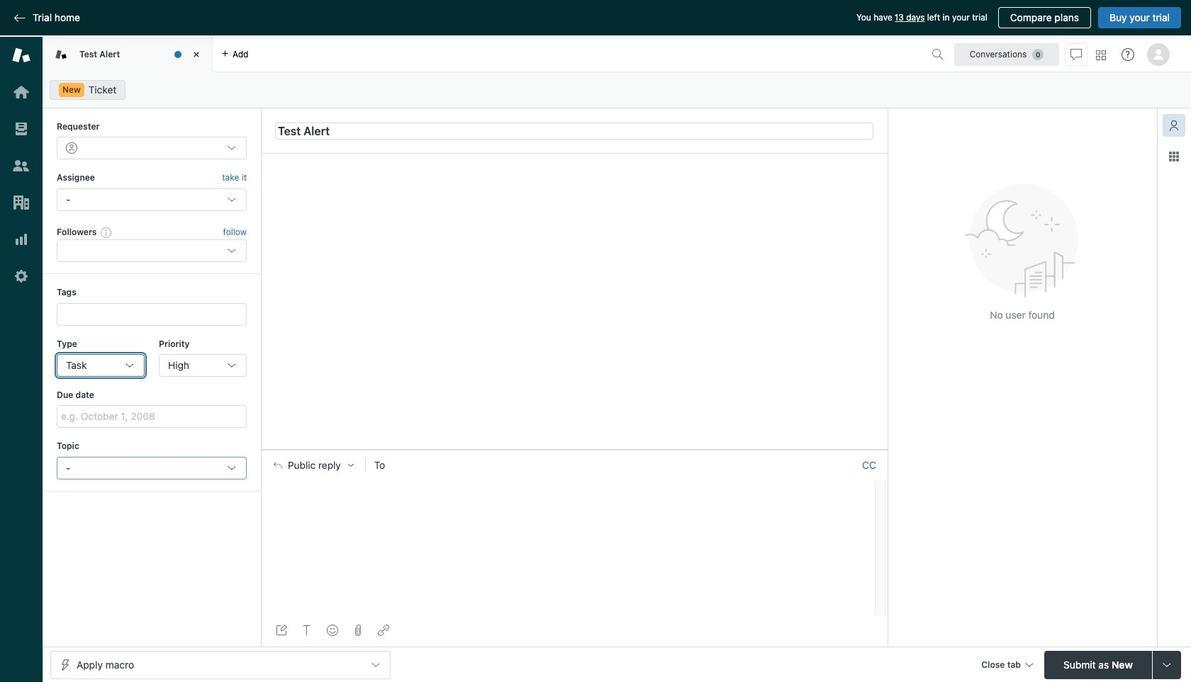 Task type: locate. For each thing, give the bounding box(es) containing it.
info on adding followers image
[[101, 227, 112, 238]]

admin image
[[12, 267, 30, 286]]

secondary element
[[43, 76, 1191, 104]]

add link (cmd k) image
[[378, 625, 389, 637]]

public reply image
[[274, 461, 282, 470]]

get started image
[[12, 83, 30, 101]]

displays possible ticket submission types image
[[1161, 660, 1173, 671]]

zendesk products image
[[1096, 50, 1106, 60]]

format text image
[[301, 625, 313, 637]]

help image
[[1122, 48, 1134, 61]]

reporting image
[[12, 230, 30, 249]]

customers image
[[12, 157, 30, 175]]

test alert tab
[[43, 37, 213, 72]]

add attachment image
[[352, 625, 364, 637]]



Task type: vqa. For each thing, say whether or not it's contained in the screenshot.
Reporting icon
yes



Task type: describe. For each thing, give the bounding box(es) containing it.
tabs tab list
[[43, 37, 923, 72]]

close image
[[189, 48, 203, 62]]

customer context image
[[1168, 120, 1180, 131]]

organizations image
[[12, 194, 30, 212]]

e.g. October 1, 2008 field
[[57, 406, 247, 428]]

main element
[[0, 37, 43, 683]]

apps image
[[1168, 151, 1180, 162]]

button displays agent's chat status as invisible. image
[[1071, 49, 1082, 60]]

draft mode image
[[276, 625, 287, 637]]

insert emojis image
[[327, 625, 338, 637]]

zendesk support image
[[12, 46, 30, 65]]

views image
[[12, 120, 30, 138]]

Subject field
[[275, 122, 873, 139]]



